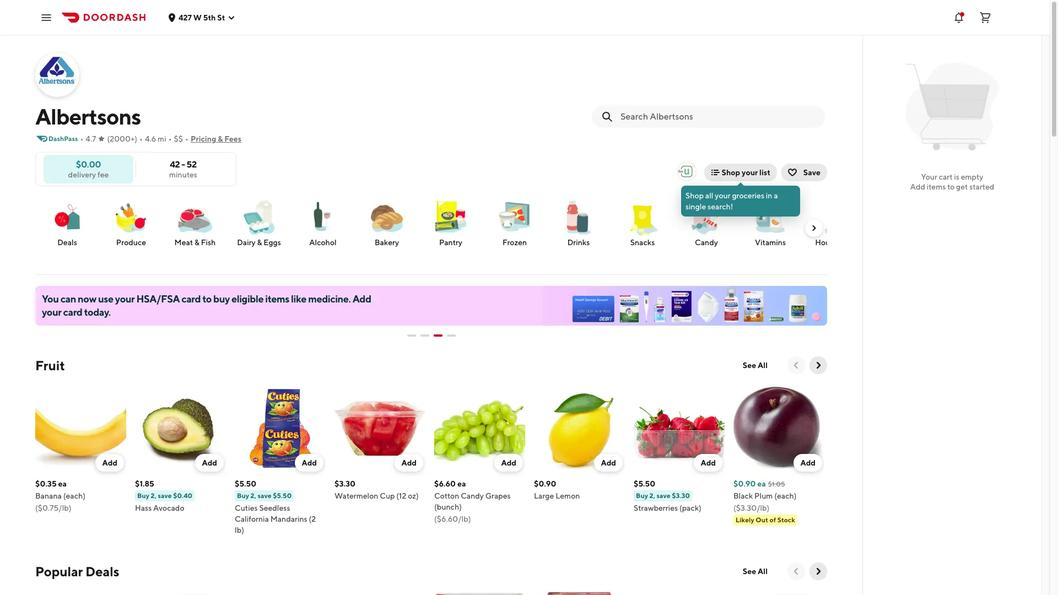 Task type: locate. For each thing, give the bounding box(es) containing it.
(each) inside the $0.35 ea banana (each) ($0.75/lb)
[[63, 492, 85, 500]]

1 horizontal spatial to
[[947, 182, 955, 191]]

$5.50 up 'strawberries'
[[634, 479, 655, 488]]

see all link for fruit
[[736, 357, 774, 374]]

can
[[60, 293, 76, 305]]

$5.50 buy 2, save $3.30 strawberries (pack)
[[634, 479, 701, 513]]

watermelon
[[335, 492, 378, 500]]

1 vertical spatial candy
[[461, 492, 484, 500]]

buy up 'strawberries'
[[636, 492, 648, 500]]

st
[[217, 13, 225, 22]]

fee
[[98, 170, 109, 179]]

items left like on the left of page
[[265, 293, 289, 305]]

ea up plum
[[757, 479, 766, 488]]

$5.50 up seedless
[[273, 492, 292, 500]]

1 vertical spatial card
[[63, 306, 82, 318]]

your down you on the left of the page
[[42, 306, 61, 318]]

$5.50 up cuties
[[235, 479, 256, 488]]

• left '4.7'
[[80, 134, 83, 143]]

2 horizontal spatial buy
[[636, 492, 648, 500]]

2, for hass
[[151, 492, 156, 500]]

oz)
[[408, 492, 419, 500]]

produce link
[[104, 197, 159, 248]]

2 save from the left
[[258, 492, 272, 500]]

5th
[[203, 13, 216, 22]]

w
[[193, 13, 202, 22]]

427
[[179, 13, 192, 22]]

0 horizontal spatial &
[[195, 238, 199, 247]]

42
[[170, 159, 180, 169]]

save up avocado on the bottom of the page
[[158, 492, 172, 500]]

candy inside $6.60 ea cotton candy grapes (bunch) ($6.60/lb)
[[461, 492, 484, 500]]

0 horizontal spatial card
[[63, 306, 82, 318]]

1 buy from the left
[[137, 492, 149, 500]]

deals image
[[47, 197, 87, 237]]

1 horizontal spatial $0.90
[[734, 479, 756, 488]]

see
[[743, 361, 756, 370], [743, 567, 756, 576]]

1 ea from the left
[[58, 479, 67, 488]]

0 horizontal spatial ea
[[58, 479, 67, 488]]

shop for shop your list
[[722, 168, 740, 177]]

cuties
[[235, 504, 258, 513]]

candy
[[695, 238, 718, 247], [461, 492, 484, 500]]

3 ea from the left
[[757, 479, 766, 488]]

$3.30 up (pack)
[[672, 492, 690, 500]]

1 vertical spatial see all link
[[736, 563, 774, 580]]

empty retail cart image
[[900, 55, 1004, 159]]

save
[[158, 492, 172, 500], [258, 492, 272, 500], [657, 492, 671, 500]]

snacks link
[[615, 197, 670, 248]]

see all link left previous button of carousel icon
[[736, 563, 774, 580]]

1 vertical spatial see all
[[743, 567, 768, 576]]

see all left previous button of carousel image at bottom
[[743, 361, 768, 370]]

$5.50 inside $5.50 buy 2, save $3.30 strawberries (pack)
[[634, 479, 655, 488]]

4.6
[[145, 134, 156, 143]]

next button of carousel image for fruit
[[813, 360, 824, 371]]

& left eggs on the top
[[257, 238, 262, 247]]

$1.05
[[768, 480, 785, 488]]

1 horizontal spatial $5.50
[[273, 492, 292, 500]]

candy image
[[687, 197, 726, 237]]

candy right "cotton"
[[461, 492, 484, 500]]

to
[[947, 182, 955, 191], [202, 293, 212, 305]]

ea inside $6.60 ea cotton candy grapes (bunch) ($6.60/lb)
[[457, 479, 466, 488]]

$3.30 inside $3.30 watermelon cup (12 oz)
[[335, 479, 355, 488]]

$3.30 up watermelon
[[335, 479, 355, 488]]

buy up cuties
[[237, 492, 249, 500]]

likely
[[736, 516, 754, 524]]

card left buy
[[181, 293, 201, 305]]

ea for $0.35 ea
[[58, 479, 67, 488]]

card
[[181, 293, 201, 305], [63, 306, 82, 318]]

1 horizontal spatial ea
[[457, 479, 466, 488]]

notification bell image
[[952, 11, 966, 24]]

empty
[[961, 172, 983, 181]]

fruit link
[[35, 357, 65, 374]]

to left buy
[[202, 293, 212, 305]]

deals link
[[40, 197, 95, 248]]

of
[[770, 516, 776, 524]]

& for meat & fish
[[195, 238, 199, 247]]

see all left previous button of carousel icon
[[743, 567, 768, 576]]

1 horizontal spatial items
[[927, 182, 946, 191]]

1 $0.90 from the left
[[534, 479, 556, 488]]

0 horizontal spatial $5.50
[[235, 479, 256, 488]]

save up 'strawberries'
[[657, 492, 671, 500]]

ea
[[58, 479, 67, 488], [457, 479, 466, 488], [757, 479, 766, 488]]

$5.50 for strawberries
[[634, 479, 655, 488]]

dairy & eggs
[[237, 238, 281, 247]]

to inside your cart is empty add items to get started
[[947, 182, 955, 191]]

all for fruit
[[758, 361, 768, 370]]

next button of carousel image right previous button of carousel icon
[[813, 566, 824, 577]]

1 vertical spatial all
[[758, 567, 768, 576]]

lb)
[[235, 526, 244, 535]]

0 horizontal spatial 2,
[[151, 492, 156, 500]]

dairy & eggs image
[[239, 197, 279, 237]]

$0.90 up black
[[734, 479, 756, 488]]

Search Albertsons search field
[[620, 111, 816, 123]]

items
[[927, 182, 946, 191], [265, 293, 289, 305]]

0 horizontal spatial save
[[158, 492, 172, 500]]

save inside $1.85 buy 2, save $0.40 hass avocado
[[158, 492, 172, 500]]

use
[[98, 293, 113, 305]]

-
[[181, 159, 185, 169]]

open menu image
[[40, 11, 53, 24]]

(each) up ($0.75/lb)
[[63, 492, 85, 500]]

0 vertical spatial see all link
[[736, 357, 774, 374]]

1 all from the top
[[758, 361, 768, 370]]

0 vertical spatial to
[[947, 182, 955, 191]]

save up seedless
[[258, 492, 272, 500]]

$3.30
[[335, 479, 355, 488], [672, 492, 690, 500]]

2 see all link from the top
[[736, 563, 774, 580]]

see left previous button of carousel image at bottom
[[743, 361, 756, 370]]

dairy
[[237, 238, 256, 247]]

seedless
[[259, 504, 290, 513]]

add inside your cart is empty add items to get started
[[910, 182, 925, 191]]

($6.60/lb)
[[434, 515, 471, 524]]

2, up cuties
[[251, 492, 256, 500]]

see left previous button of carousel icon
[[743, 567, 756, 576]]

1 horizontal spatial (each)
[[774, 492, 797, 500]]

(2
[[309, 515, 316, 524]]

black plum (each) image
[[734, 383, 824, 474]]

all left previous button of carousel icon
[[758, 567, 768, 576]]

0 vertical spatial see all
[[743, 361, 768, 370]]

1 vertical spatial $3.30
[[672, 492, 690, 500]]

1 horizontal spatial shop
[[722, 168, 740, 177]]

add for hass avocado image
[[202, 459, 217, 467]]

1 vertical spatial items
[[265, 293, 289, 305]]

buy
[[137, 492, 149, 500], [237, 492, 249, 500], [636, 492, 648, 500]]

$0.90
[[534, 479, 556, 488], [734, 479, 756, 488]]

2 ea from the left
[[457, 479, 466, 488]]

0 horizontal spatial to
[[202, 293, 212, 305]]

2, down "$1.85"
[[151, 492, 156, 500]]

shop
[[722, 168, 740, 177], [686, 191, 704, 200]]

$0.90 inside $0.90 large lemon
[[534, 479, 556, 488]]

1 horizontal spatial $3.30
[[672, 492, 690, 500]]

save for (pack)
[[657, 492, 671, 500]]

1 horizontal spatial candy
[[695, 238, 718, 247]]

snacks image
[[623, 197, 662, 237]]

(each)
[[63, 492, 85, 500], [774, 492, 797, 500]]

shop up single
[[686, 191, 704, 200]]

buy down "$1.85"
[[137, 492, 149, 500]]

0 vertical spatial items
[[927, 182, 946, 191]]

you
[[42, 293, 59, 305]]

&
[[218, 134, 223, 143], [195, 238, 199, 247], [257, 238, 262, 247]]

to inside you can now use your hsa/fsa card to buy eligible items like medicine. add your card today.
[[202, 293, 212, 305]]

see all link left previous button of carousel image at bottom
[[736, 357, 774, 374]]

2 buy from the left
[[237, 492, 249, 500]]

2 2, from the left
[[251, 492, 256, 500]]

0 vertical spatial see
[[743, 361, 756, 370]]

3 2, from the left
[[650, 492, 655, 500]]

$0.90 up large
[[534, 479, 556, 488]]

1 horizontal spatial 2,
[[251, 492, 256, 500]]

lemon
[[556, 492, 580, 500]]

deals
[[57, 238, 77, 247], [85, 564, 119, 579]]

1 save from the left
[[158, 492, 172, 500]]

see all for fruit
[[743, 361, 768, 370]]

1 horizontal spatial buy
[[237, 492, 249, 500]]

0 vertical spatial deals
[[57, 238, 77, 247]]

see all link
[[736, 357, 774, 374], [736, 563, 774, 580]]

deals right popular
[[85, 564, 119, 579]]

2 next button of carousel image from the top
[[813, 566, 824, 577]]

card down can
[[63, 306, 82, 318]]

• right $$ at left
[[185, 134, 188, 143]]

buy inside $5.50 buy 2, save $3.30 strawberries (pack)
[[636, 492, 648, 500]]

1 vertical spatial to
[[202, 293, 212, 305]]

deals down deals image
[[57, 238, 77, 247]]

$5.50
[[235, 479, 256, 488], [634, 479, 655, 488], [273, 492, 292, 500]]

1 vertical spatial deals
[[85, 564, 119, 579]]

$0.90 large lemon
[[534, 479, 580, 500]]

2 see from the top
[[743, 567, 756, 576]]

$0.35
[[35, 479, 57, 488]]

0 vertical spatial all
[[758, 361, 768, 370]]

2 all from the top
[[758, 567, 768, 576]]

1 vertical spatial shop
[[686, 191, 704, 200]]

shop inside button
[[722, 168, 740, 177]]

$0.90 for $0.90 large lemon
[[534, 479, 556, 488]]

shop inside shop all your groceries in a single search!
[[686, 191, 704, 200]]

• right mi on the left top of page
[[168, 134, 172, 143]]

1 horizontal spatial card
[[181, 293, 201, 305]]

2, inside $5.50 buy 2, save $3.30 strawberries (pack)
[[650, 492, 655, 500]]

0 horizontal spatial items
[[265, 293, 289, 305]]

2 horizontal spatial &
[[257, 238, 262, 247]]

your up search!
[[715, 191, 731, 200]]

vitamins image
[[751, 197, 790, 237]]

buy inside $1.85 buy 2, save $0.40 hass avocado
[[137, 492, 149, 500]]

0 horizontal spatial $3.30
[[335, 479, 355, 488]]

to left get
[[947, 182, 955, 191]]

eggs
[[264, 238, 281, 247]]

2 horizontal spatial 2,
[[650, 492, 655, 500]]

2, for strawberries
[[650, 492, 655, 500]]

dashpass
[[48, 134, 78, 143]]

save inside $5.50 buy 2, save $5.50 cuties seedless california mandarins (2 lb)
[[258, 492, 272, 500]]

0 vertical spatial $3.30
[[335, 479, 355, 488]]

1 2, from the left
[[151, 492, 156, 500]]

1 next button of carousel image from the top
[[813, 360, 824, 371]]

2 (each) from the left
[[774, 492, 797, 500]]

2 horizontal spatial $5.50
[[634, 479, 655, 488]]

• left '4.6'
[[139, 134, 143, 143]]

1 vertical spatial see
[[743, 567, 756, 576]]

2, inside $1.85 buy 2, save $0.40 hass avocado
[[151, 492, 156, 500]]

3 buy from the left
[[636, 492, 648, 500]]

2 $0.90 from the left
[[734, 479, 756, 488]]

2, for cuties
[[251, 492, 256, 500]]

2 horizontal spatial ea
[[757, 479, 766, 488]]

your left list
[[742, 168, 758, 177]]

0 vertical spatial shop
[[722, 168, 740, 177]]

your cart is empty add items to get started
[[910, 172, 994, 191]]

buy inside $5.50 buy 2, save $5.50 cuties seedless california mandarins (2 lb)
[[237, 492, 249, 500]]

see all for popular deals
[[743, 567, 768, 576]]

ea right $0.35
[[58, 479, 67, 488]]

candy down candy 'image'
[[695, 238, 718, 247]]

0 vertical spatial candy
[[695, 238, 718, 247]]

1 horizontal spatial save
[[258, 492, 272, 500]]

previous button of carousel image
[[791, 566, 802, 577]]

1 vertical spatial next button of carousel image
[[813, 566, 824, 577]]

0 horizontal spatial (each)
[[63, 492, 85, 500]]

1 (each) from the left
[[63, 492, 85, 500]]

shop up shop all your groceries in a single search!
[[722, 168, 740, 177]]

items inside your cart is empty add items to get started
[[927, 182, 946, 191]]

1 see all from the top
[[743, 361, 768, 370]]

0 horizontal spatial candy
[[461, 492, 484, 500]]

household image
[[815, 197, 854, 237]]

(each) down the '$1.05' in the bottom of the page
[[774, 492, 797, 500]]

pantry image
[[431, 197, 471, 237]]

grapes
[[485, 492, 511, 500]]

0 horizontal spatial shop
[[686, 191, 704, 200]]

0 vertical spatial next button of carousel image
[[813, 360, 824, 371]]

all
[[758, 361, 768, 370], [758, 567, 768, 576]]

items down your
[[927, 182, 946, 191]]

1 see from the top
[[743, 361, 756, 370]]

save for avocado
[[158, 492, 172, 500]]

2 see all from the top
[[743, 567, 768, 576]]

banana
[[35, 492, 62, 500]]

2 horizontal spatial save
[[657, 492, 671, 500]]

all left previous button of carousel image at bottom
[[758, 361, 768, 370]]

bakery
[[375, 238, 399, 247]]

0 horizontal spatial buy
[[137, 492, 149, 500]]

add button
[[96, 454, 124, 472], [96, 454, 124, 472], [195, 454, 224, 472], [195, 454, 224, 472], [295, 454, 323, 472], [295, 454, 323, 472], [395, 454, 423, 472], [395, 454, 423, 472], [495, 454, 523, 472], [495, 454, 523, 472], [594, 454, 623, 472], [594, 454, 623, 472], [694, 454, 722, 472], [694, 454, 722, 472], [794, 454, 822, 472], [794, 454, 822, 472]]

fruit
[[35, 358, 65, 373]]

ea right $6.60
[[457, 479, 466, 488]]

next button of carousel image
[[813, 360, 824, 371], [813, 566, 824, 577]]

save inside $5.50 buy 2, save $3.30 strawberries (pack)
[[657, 492, 671, 500]]

& left fees
[[218, 134, 223, 143]]

ea inside the $0.35 ea banana (each) ($0.75/lb)
[[58, 479, 67, 488]]

2, up 'strawberries'
[[650, 492, 655, 500]]

$0.90 inside "$0.90 ea $1.05 black plum (each) ($3.30/lb) likely out of stock"
[[734, 479, 756, 488]]

add for strawberries (pack) image
[[701, 459, 716, 467]]

save for seedless
[[258, 492, 272, 500]]

groceries
[[732, 191, 764, 200]]

& left fish
[[195, 238, 199, 247]]

3 save from the left
[[657, 492, 671, 500]]

next button of carousel image right previous button of carousel image at bottom
[[813, 360, 824, 371]]

1 see all link from the top
[[736, 357, 774, 374]]

0 vertical spatial card
[[181, 293, 201, 305]]

alcohol
[[309, 238, 337, 247]]

2, inside $5.50 buy 2, save $5.50 cuties seedless california mandarins (2 lb)
[[251, 492, 256, 500]]

frozen
[[503, 238, 527, 247]]

(12
[[396, 492, 406, 500]]

black
[[734, 492, 753, 500]]

0 horizontal spatial $0.90
[[534, 479, 556, 488]]



Task type: vqa. For each thing, say whether or not it's contained in the screenshot.
Mexican, related to Big
no



Task type: describe. For each thing, give the bounding box(es) containing it.
minutes
[[169, 170, 197, 179]]

next button of carousel image for popular deals
[[813, 566, 824, 577]]

save
[[803, 168, 821, 177]]

buy for hass
[[137, 492, 149, 500]]

shop all your groceries in a single search!
[[686, 191, 778, 211]]

popular deals link
[[35, 563, 119, 580]]

shop your list button
[[704, 164, 777, 181]]

fees
[[224, 134, 241, 143]]

add for watermelon cup (12 oz) image
[[401, 459, 417, 467]]

add for cotton candy grapes (bunch) image
[[501, 459, 516, 467]]

bakery link
[[359, 197, 414, 248]]

drinks
[[567, 238, 590, 247]]

2 • from the left
[[139, 134, 143, 143]]

add for black plum (each) image
[[800, 459, 816, 467]]

meat & fish image
[[175, 197, 215, 237]]

frozen link
[[487, 197, 542, 248]]

logo image
[[678, 163, 695, 180]]

$1.85 buy 2, save $0.40 hass avocado
[[135, 479, 192, 513]]

hsa/fsa
[[136, 293, 180, 305]]

427 w 5th st
[[179, 13, 225, 22]]

your inside shop all your groceries in a single search!
[[715, 191, 731, 200]]

today.
[[84, 306, 111, 318]]

all
[[705, 191, 713, 200]]

$0.90 for $0.90 ea $1.05 black plum (each) ($3.30/lb) likely out of stock
[[734, 479, 756, 488]]

drinks link
[[551, 197, 606, 248]]

buy for cuties
[[237, 492, 249, 500]]

delivery
[[68, 170, 96, 179]]

(bunch)
[[434, 503, 462, 511]]

now
[[78, 293, 96, 305]]

0 horizontal spatial deals
[[57, 238, 77, 247]]

$0.35 ea banana (each) ($0.75/lb)
[[35, 479, 85, 513]]

pantry
[[439, 238, 462, 247]]

avocado
[[153, 504, 184, 513]]

1 horizontal spatial deals
[[85, 564, 119, 579]]

bakery image
[[367, 197, 407, 237]]

hass
[[135, 504, 152, 513]]

previous button of carousel image
[[791, 360, 802, 371]]

eligible
[[231, 293, 264, 305]]

$0.00
[[76, 159, 101, 169]]

popular
[[35, 564, 83, 579]]

add for banana (each) image
[[102, 459, 117, 467]]

watermelon cup (12 oz) image
[[335, 383, 425, 474]]

shop all your groceries in a single search! tooltip
[[681, 182, 800, 217]]

1 • from the left
[[80, 134, 83, 143]]

add for cuties seedless california mandarins (2 lb) image
[[302, 459, 317, 467]]

pantry link
[[423, 197, 478, 248]]

in
[[766, 191, 772, 200]]

drinks image
[[559, 197, 598, 237]]

$6.60
[[434, 479, 456, 488]]

candy link
[[679, 197, 734, 248]]

see for popular deals
[[743, 567, 756, 576]]

stock
[[777, 516, 795, 524]]

is
[[954, 172, 959, 181]]

like
[[291, 293, 306, 305]]

frozen image
[[495, 197, 535, 237]]

banana (each) image
[[35, 383, 126, 474]]

cotton candy grapes (bunch) image
[[434, 383, 525, 474]]

$3.30 watermelon cup (12 oz)
[[335, 479, 419, 500]]

$3.30 inside $5.50 buy 2, save $3.30 strawberries (pack)
[[672, 492, 690, 500]]

$0.90 ea $1.05 black plum (each) ($3.30/lb) likely out of stock
[[734, 479, 797, 524]]

single
[[686, 202, 706, 211]]

ea inside "$0.90 ea $1.05 black plum (each) ($3.30/lb) likely out of stock"
[[757, 479, 766, 488]]

your
[[921, 172, 937, 181]]

add for large lemon image
[[601, 459, 616, 467]]

($0.75/lb)
[[35, 504, 71, 513]]

list
[[759, 168, 770, 177]]

$1.85
[[135, 479, 154, 488]]

large lemon image
[[534, 383, 625, 474]]

produce
[[116, 238, 146, 247]]

(each) inside "$0.90 ea $1.05 black plum (each) ($3.30/lb) likely out of stock"
[[774, 492, 797, 500]]

snacks
[[630, 238, 655, 247]]

shop your list
[[722, 168, 770, 177]]

shop for shop all your groceries in a single search!
[[686, 191, 704, 200]]

cart
[[939, 172, 953, 181]]

pricing & fees button
[[191, 130, 241, 148]]

get
[[956, 182, 968, 191]]

you can now use your hsa/fsa card to buy eligible items like medicine. add your card today.
[[42, 293, 371, 318]]

household link
[[807, 197, 862, 248]]

california
[[235, 515, 269, 524]]

search!
[[708, 202, 733, 211]]

see all link for popular deals
[[736, 563, 774, 580]]

add inside you can now use your hsa/fsa card to buy eligible items like medicine. add your card today.
[[353, 293, 371, 305]]

hass avocado image
[[135, 383, 226, 474]]

vitamins link
[[743, 197, 798, 248]]

52
[[187, 159, 197, 169]]

mandarins
[[270, 515, 307, 524]]

items inside you can now use your hsa/fsa card to buy eligible items like medicine. add your card today.
[[265, 293, 289, 305]]

next image
[[810, 224, 818, 233]]

427 w 5th st button
[[168, 13, 236, 22]]

strawberries (pack) image
[[634, 383, 725, 474]]

started
[[969, 182, 994, 191]]

1 horizontal spatial &
[[218, 134, 223, 143]]

all for popular deals
[[758, 567, 768, 576]]

produce image
[[111, 197, 151, 237]]

buy for strawberries
[[636, 492, 648, 500]]

your inside the shop your list button
[[742, 168, 758, 177]]

plum
[[754, 492, 773, 500]]

4.7
[[86, 134, 96, 143]]

• 4.6 mi • $$ • pricing & fees
[[139, 134, 241, 143]]

meat & fish link
[[168, 197, 223, 248]]

& for dairy & eggs
[[257, 238, 262, 247]]

your right use
[[115, 293, 135, 305]]

large
[[534, 492, 554, 500]]

$5.50 buy 2, save $5.50 cuties seedless california mandarins (2 lb)
[[235, 479, 316, 535]]

pricing
[[191, 134, 216, 143]]

(2000+)
[[107, 134, 137, 143]]

see for fruit
[[743, 361, 756, 370]]

$5.50 for cuties
[[235, 479, 256, 488]]

$$
[[174, 134, 183, 143]]

a
[[774, 191, 778, 200]]

alcohol image
[[303, 197, 343, 236]]

medicine.
[[308, 293, 351, 305]]

3 • from the left
[[168, 134, 172, 143]]

albertsons image
[[36, 54, 78, 96]]

household
[[815, 238, 854, 247]]

popular deals
[[35, 564, 119, 579]]

$0.40
[[173, 492, 192, 500]]

meat
[[174, 238, 193, 247]]

cuties seedless california mandarins (2 lb) image
[[235, 383, 326, 474]]

4 • from the left
[[185, 134, 188, 143]]

ea for $6.60 ea
[[457, 479, 466, 488]]

save button
[[781, 164, 827, 181]]

0 items, open order cart image
[[979, 11, 992, 24]]

fish
[[201, 238, 216, 247]]

($3.30/lb)
[[734, 504, 770, 513]]



